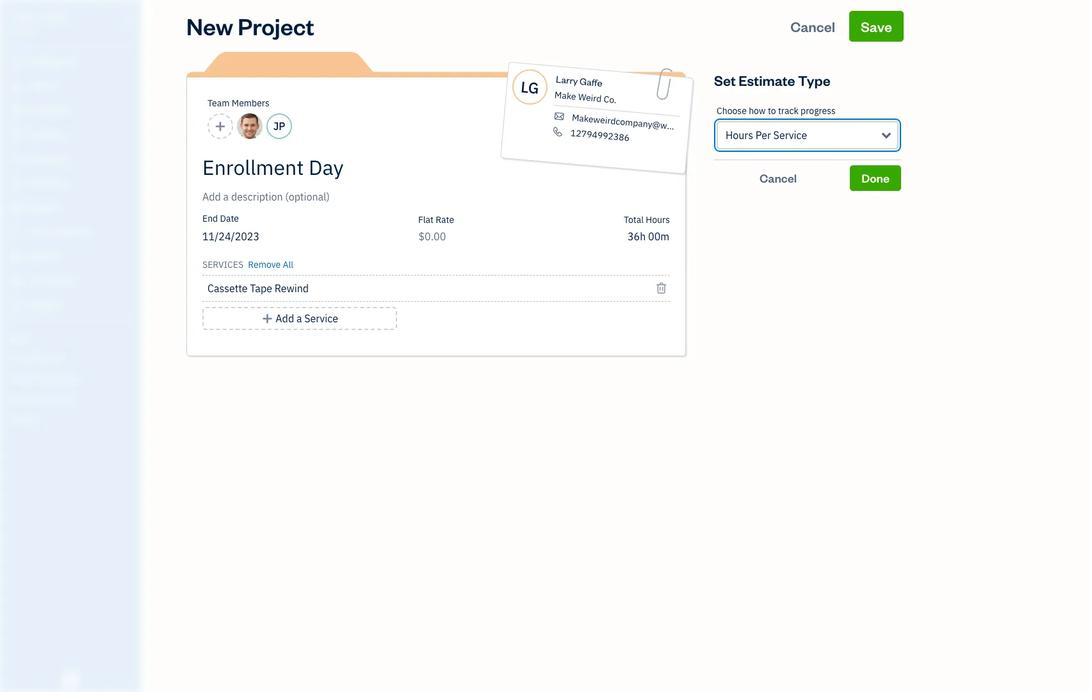 Task type: vqa. For each thing, say whether or not it's contained in the screenshot.
'Larry Gaffe Make Weird Co.'
yes



Task type: describe. For each thing, give the bounding box(es) containing it.
rewind
[[275, 282, 309, 295]]

money image
[[8, 251, 24, 263]]

End date in  format text field
[[203, 230, 359, 243]]

estimate image
[[8, 104, 24, 117]]

add team member image
[[215, 119, 226, 134]]

expense image
[[8, 178, 24, 190]]

0 horizontal spatial hours
[[646, 214, 670, 226]]

set
[[715, 71, 736, 89]]

plus image
[[262, 311, 273, 326]]

save
[[861, 17, 893, 35]]

team members image
[[10, 353, 137, 363]]

set estimate type
[[715, 71, 831, 89]]

choose
[[717, 105, 747, 117]]

main element
[[0, 0, 173, 692]]

items and services image
[[10, 373, 137, 383]]

makeweirdcompany@weird.co
[[572, 112, 696, 134]]

cassette
[[208, 282, 248, 295]]

owner
[[10, 26, 34, 35]]

Project Name text field
[[203, 154, 555, 180]]

how
[[749, 105, 766, 117]]

Hourly Budget text field
[[628, 230, 670, 243]]

services
[[203, 259, 244, 270]]

12794992386
[[571, 127, 631, 144]]

add a service
[[276, 312, 338, 325]]

0 vertical spatial cancel button
[[780, 11, 847, 42]]

choose how to track progress
[[717, 105, 836, 117]]

save button
[[850, 11, 904, 42]]

flat
[[419, 214, 434, 226]]

phone image
[[552, 126, 565, 137]]

Amount (USD) text field
[[419, 230, 447, 243]]

turtle inc owner
[[10, 12, 67, 35]]

total hours
[[624, 214, 670, 226]]

turtle
[[10, 12, 47, 24]]

lg
[[520, 76, 540, 98]]

bank connections image
[[10, 394, 137, 404]]

Estimate Type field
[[717, 121, 899, 149]]

report image
[[8, 299, 24, 312]]

done button
[[851, 165, 902, 191]]

progress
[[801, 105, 836, 117]]

type
[[799, 71, 831, 89]]

remove all button
[[246, 254, 294, 272]]

apps image
[[10, 332, 137, 342]]

1 vertical spatial cancel
[[760, 171, 798, 185]]

jp
[[274, 120, 285, 133]]

project image
[[8, 202, 24, 215]]

timer image
[[8, 226, 24, 239]]

a
[[297, 312, 302, 325]]

invoice image
[[8, 129, 24, 142]]

gaffe
[[580, 75, 603, 89]]

end
[[203, 213, 218, 224]]

done
[[862, 171, 890, 185]]

services remove all
[[203, 259, 294, 270]]

to
[[768, 105, 777, 117]]

1 vertical spatial cancel button
[[715, 165, 843, 191]]

hours per service
[[726, 129, 808, 142]]

choose how to track progress element
[[715, 96, 902, 160]]

flat rate
[[419, 214, 455, 226]]



Task type: locate. For each thing, give the bounding box(es) containing it.
estimate
[[739, 71, 796, 89]]

service inside button
[[305, 312, 338, 325]]

total
[[624, 214, 644, 226]]

new
[[187, 11, 233, 41]]

cassette tape rewind
[[208, 282, 309, 295]]

end date
[[203, 213, 239, 224]]

members
[[232, 97, 270, 109]]

cancel
[[791, 17, 836, 35], [760, 171, 798, 185]]

make
[[555, 89, 577, 102]]

envelope image
[[553, 111, 567, 122]]

settings image
[[10, 414, 137, 424]]

add
[[276, 312, 294, 325]]

all
[[283, 259, 294, 270]]

co.
[[604, 93, 618, 106]]

0 horizontal spatial service
[[305, 312, 338, 325]]

project
[[238, 11, 315, 41]]

0 vertical spatial service
[[774, 129, 808, 142]]

weird
[[578, 91, 603, 105]]

payment image
[[8, 153, 24, 166]]

1 horizontal spatial service
[[774, 129, 808, 142]]

1 vertical spatial service
[[305, 312, 338, 325]]

1 vertical spatial hours
[[646, 214, 670, 226]]

Project Description text field
[[203, 189, 555, 204]]

0 vertical spatial hours
[[726, 129, 754, 142]]

dashboard image
[[8, 56, 24, 69]]

add a service button
[[203, 307, 398, 330]]

client image
[[8, 80, 24, 93]]

remove
[[248, 259, 281, 270]]

service for add a service
[[305, 312, 338, 325]]

larry gaffe make weird co.
[[555, 73, 618, 106]]

tape
[[250, 282, 272, 295]]

hours left per
[[726, 129, 754, 142]]

service down track
[[774, 129, 808, 142]]

freshbooks image
[[60, 672, 81, 687]]

team
[[208, 97, 230, 109]]

new project
[[187, 11, 315, 41]]

cancel button up type
[[780, 11, 847, 42]]

inc
[[49, 12, 67, 24]]

cancel up type
[[791, 17, 836, 35]]

service right a
[[305, 312, 338, 325]]

cancel down hours per service
[[760, 171, 798, 185]]

cancel button down hours per service
[[715, 165, 843, 191]]

1 horizontal spatial hours
[[726, 129, 754, 142]]

chart image
[[8, 275, 24, 288]]

team members
[[208, 97, 270, 109]]

hours inside estimate type field
[[726, 129, 754, 142]]

track
[[779, 105, 799, 117]]

rate
[[436, 214, 455, 226]]

hours up hourly budget text box
[[646, 214, 670, 226]]

service for hours per service
[[774, 129, 808, 142]]

service inside estimate type field
[[774, 129, 808, 142]]

0 vertical spatial cancel
[[791, 17, 836, 35]]

per
[[756, 129, 772, 142]]

larry
[[556, 73, 579, 87]]

remove project service image
[[656, 281, 668, 296]]

hours
[[726, 129, 754, 142], [646, 214, 670, 226]]

service
[[774, 129, 808, 142], [305, 312, 338, 325]]

cancel button
[[780, 11, 847, 42], [715, 165, 843, 191]]

date
[[220, 213, 239, 224]]



